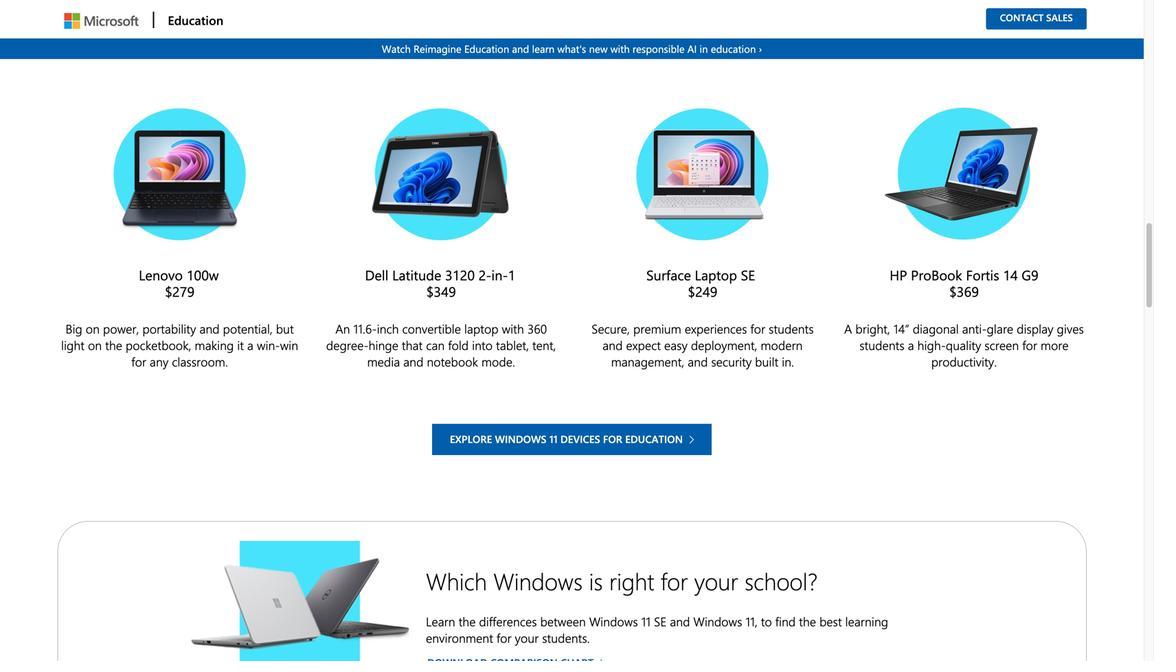 Task type: locate. For each thing, give the bounding box(es) containing it.
a inside the a bright, 14" diagonal anti-glare display gives students a high-quality screen for more productivity.
[[908, 337, 914, 354]]

fortis
[[966, 266, 1000, 284]]

the inside the big on power, portability and potential, but light on the pocketbook, making it a win-win for any classroom.
[[105, 337, 122, 354]]

0 vertical spatial with
[[611, 42, 630, 56]]

new
[[589, 42, 608, 56]]

on right 'light'
[[88, 337, 102, 354]]

1 horizontal spatial se
[[741, 266, 755, 284]]

fold
[[448, 337, 469, 354]]

a left high-
[[908, 337, 914, 354]]

students up "in."
[[769, 321, 814, 337]]

1 horizontal spatial students
[[860, 337, 905, 354]]

the right 'light'
[[105, 337, 122, 354]]

students right a
[[860, 337, 905, 354]]

with right new at the top
[[611, 42, 630, 56]]

360
[[528, 321, 547, 337]]

0 horizontal spatial se
[[654, 614, 667, 630]]

0 horizontal spatial a
[[247, 337, 254, 354]]

ai
[[688, 42, 697, 56]]

best
[[820, 614, 842, 630]]

but
[[276, 321, 294, 337]]

more
[[1041, 337, 1069, 354]]

se inside learn the differences between windows 11 se and windows 11, to find the best learning environment for your students.
[[654, 614, 667, 630]]

windows right explore
[[495, 433, 547, 446]]

windows up between at the bottom of page
[[494, 566, 583, 597]]

contact sales
[[1000, 11, 1073, 24]]

and inside "an 11.6-inch convertible laptop with 360 degree-hinge that can fold into tablet, tent, media and notebook mode."
[[404, 354, 424, 370]]

for
[[751, 321, 766, 337], [1023, 337, 1038, 354], [131, 354, 146, 370], [603, 433, 623, 446], [661, 566, 688, 597], [497, 630, 512, 647]]

1 vertical spatial with
[[502, 321, 524, 337]]

your
[[695, 566, 739, 597], [515, 630, 539, 647]]

explore
[[450, 433, 492, 446]]

with left 360 on the left
[[502, 321, 524, 337]]

environment
[[426, 630, 493, 647]]

2 a from the left
[[908, 337, 914, 354]]

win-
[[257, 337, 280, 354]]

11
[[550, 433, 558, 446], [642, 614, 651, 630]]

screen
[[985, 337, 1019, 354]]

classroom.
[[172, 354, 228, 370]]

0 vertical spatial 11
[[550, 433, 558, 446]]

devices
[[561, 433, 600, 446]]

with
[[611, 42, 630, 56], [502, 321, 524, 337]]

1 vertical spatial 11
[[642, 614, 651, 630]]

on
[[86, 321, 100, 337], [88, 337, 102, 354]]

laptop
[[464, 321, 499, 337]]

hp probook fortis 14 g9 $369
[[890, 266, 1039, 301]]

students inside the a bright, 14" diagonal anti-glare display gives students a high-quality screen for more productivity.
[[860, 337, 905, 354]]

for left "more"
[[1023, 337, 1038, 354]]

students.
[[542, 630, 590, 647]]

responsible
[[633, 42, 685, 56]]

1 horizontal spatial with
[[611, 42, 630, 56]]

big on power, portability and potential, but light on the pocketbook, making it a win-win for any classroom.
[[61, 321, 298, 370]]

1
[[508, 266, 516, 284]]

0 vertical spatial education
[[711, 42, 756, 56]]

your left students.
[[515, 630, 539, 647]]

for right environment
[[497, 630, 512, 647]]

11 left devices
[[550, 433, 558, 446]]

degree-
[[326, 337, 369, 354]]

0 horizontal spatial the
[[105, 337, 122, 354]]

an
[[336, 321, 350, 337]]

a right "it"
[[247, 337, 254, 354]]

learning
[[846, 614, 889, 630]]

between
[[541, 614, 586, 630]]

g9
[[1022, 266, 1039, 284]]

to
[[761, 614, 772, 630]]

se down 'right'
[[654, 614, 667, 630]]

1 horizontal spatial your
[[695, 566, 739, 597]]

lenovo 100w $279
[[139, 266, 221, 301]]

which windows is right for your school?
[[426, 566, 818, 597]]

microsoftlogo image
[[64, 13, 138, 29]]

education
[[168, 12, 224, 28], [464, 42, 509, 56]]

the right learn
[[459, 614, 476, 630]]

se right laptop
[[741, 266, 755, 284]]

1 vertical spatial your
[[515, 630, 539, 647]]

0 horizontal spatial education
[[625, 433, 683, 446]]

$279
[[165, 282, 195, 301]]

and
[[512, 42, 529, 56], [200, 321, 220, 337], [603, 337, 623, 354], [404, 354, 424, 370], [688, 354, 708, 370], [670, 614, 690, 630]]

explore windows 11 devices for education
[[450, 433, 683, 446]]

the
[[105, 337, 122, 354], [459, 614, 476, 630], [799, 614, 816, 630]]

glare
[[987, 321, 1014, 337]]

0 horizontal spatial students
[[769, 321, 814, 337]]

1 horizontal spatial education
[[464, 42, 509, 56]]

1 horizontal spatial 11
[[642, 614, 651, 630]]

se inside surface laptop se $249
[[741, 266, 755, 284]]

0 horizontal spatial with
[[502, 321, 524, 337]]

windows
[[495, 433, 547, 446], [494, 566, 583, 597], [589, 614, 638, 630], [694, 614, 742, 630]]

which
[[426, 566, 487, 597]]

and inside the big on power, portability and potential, but light on the pocketbook, making it a win-win for any classroom.
[[200, 321, 220, 337]]

gives
[[1057, 321, 1084, 337]]

light
[[61, 337, 85, 354]]

0 vertical spatial se
[[741, 266, 755, 284]]

se
[[741, 266, 755, 284], [654, 614, 667, 630]]

for up built
[[751, 321, 766, 337]]

1 vertical spatial education
[[464, 42, 509, 56]]

0 horizontal spatial your
[[515, 630, 539, 647]]

education link
[[153, 1, 228, 39]]

probook
[[911, 266, 963, 284]]

11 down 'right'
[[642, 614, 651, 630]]

education
[[711, 42, 756, 56], [625, 433, 683, 446]]

for inside learn the differences between windows 11 se and windows 11, to find the best learning environment for your students.
[[497, 630, 512, 647]]

0 horizontal spatial education
[[168, 12, 224, 28]]

any
[[150, 354, 169, 370]]

for left any
[[131, 354, 146, 370]]

surface
[[647, 266, 691, 284]]

watch reimagine education and learn what's new with responsible ai in education ›
[[382, 42, 762, 56]]

productivity.
[[932, 354, 997, 370]]

100w
[[187, 266, 219, 284]]

students inside secure, premium experiences for students and expect easy deployment, modern management, and security built in.
[[769, 321, 814, 337]]

1 a from the left
[[247, 337, 254, 354]]

for right devices
[[603, 433, 623, 446]]

expect
[[626, 337, 661, 354]]

1 horizontal spatial a
[[908, 337, 914, 354]]

the right find
[[799, 614, 816, 630]]

find
[[776, 614, 796, 630]]

your left school?
[[695, 566, 739, 597]]

a
[[247, 337, 254, 354], [908, 337, 914, 354]]

a bright, 14" diagonal anti-glare display gives students a high-quality screen for more productivity.
[[845, 321, 1084, 370]]

lenovo
[[139, 266, 183, 284]]

watch
[[382, 42, 411, 56]]

hp
[[890, 266, 908, 284]]

making
[[195, 337, 234, 354]]

1 vertical spatial se
[[654, 614, 667, 630]]



Task type: describe. For each thing, give the bounding box(es) containing it.
learn
[[532, 42, 555, 56]]

into
[[472, 337, 493, 354]]

laptop
[[695, 266, 737, 284]]

diagonal
[[913, 321, 959, 337]]

and inside learn the differences between windows 11 se and windows 11, to find the best learning environment for your students.
[[670, 614, 690, 630]]

$249
[[688, 282, 718, 301]]

for inside the big on power, portability and potential, but light on the pocketbook, making it a win-win for any classroom.
[[131, 354, 146, 370]]

explore windows 11 devices for education link
[[432, 424, 712, 456]]

1 vertical spatial education
[[625, 433, 683, 446]]

learn the differences between windows 11 se and windows 11, to find the best learning environment for your students.
[[426, 614, 889, 647]]

learn
[[426, 614, 455, 630]]

deployment,
[[691, 337, 758, 354]]

management,
[[611, 354, 685, 370]]

dell latitude 3120 2-in-1 $349
[[365, 266, 518, 301]]

it
[[237, 337, 244, 354]]

convertible
[[402, 321, 461, 337]]

0 horizontal spatial 11
[[550, 433, 558, 446]]

11 inside learn the differences between windows 11 se and windows 11, to find the best learning environment for your students.
[[642, 614, 651, 630]]

what's
[[558, 42, 586, 56]]

school?
[[745, 566, 818, 597]]

premium
[[634, 321, 682, 337]]

2 horizontal spatial the
[[799, 614, 816, 630]]

win
[[280, 337, 298, 354]]

portability
[[143, 321, 196, 337]]

in.
[[782, 354, 794, 370]]

1 horizontal spatial the
[[459, 614, 476, 630]]

can
[[426, 337, 445, 354]]

14
[[1004, 266, 1018, 284]]

secure,
[[592, 321, 630, 337]]

for right 'right'
[[661, 566, 688, 597]]

latitude
[[392, 266, 442, 284]]

right
[[610, 566, 655, 597]]

an 11.6-inch convertible laptop with 360 degree-hinge that can fold into tablet, tent, media and notebook mode.
[[326, 321, 556, 370]]

14"
[[894, 321, 910, 337]]

in-
[[492, 266, 508, 284]]

big
[[66, 321, 82, 337]]

secure, premium experiences for students and expect easy deployment, modern management, and security built in.
[[592, 321, 814, 370]]

a
[[845, 321, 853, 337]]

windows left 11,
[[694, 614, 742, 630]]

mode.
[[482, 354, 515, 370]]

sales
[[1047, 11, 1073, 24]]

contact
[[1000, 11, 1044, 24]]

with inside "an 11.6-inch convertible laptop with 360 degree-hinge that can fold into tablet, tent, media and notebook mode."
[[502, 321, 524, 337]]

11.6-
[[354, 321, 377, 337]]

0 vertical spatial education
[[168, 12, 224, 28]]

0 vertical spatial your
[[695, 566, 739, 597]]

is
[[589, 566, 603, 597]]

differences
[[479, 614, 537, 630]]

on right big
[[86, 321, 100, 337]]

media
[[367, 354, 400, 370]]

for inside the a bright, 14" diagonal anti-glare display gives students a high-quality screen for more productivity.
[[1023, 337, 1038, 354]]

pocketbook,
[[126, 337, 191, 354]]

windows down which windows is right for your school?
[[589, 614, 638, 630]]

with inside 'watch reimagine education and learn what's new with responsible ai in education ›' link
[[611, 42, 630, 56]]

bright,
[[856, 321, 891, 337]]

›
[[759, 42, 762, 56]]

for inside secure, premium experiences for students and expect easy deployment, modern management, and security built in.
[[751, 321, 766, 337]]

experiences
[[685, 321, 747, 337]]

$369
[[950, 282, 979, 301]]

a inside the big on power, portability and potential, but light on the pocketbook, making it a win-win for any classroom.
[[247, 337, 254, 354]]

that
[[402, 337, 423, 354]]

11,
[[746, 614, 758, 630]]

contact sales link
[[1000, 11, 1073, 24]]

easy
[[665, 337, 688, 354]]

tablet,
[[496, 337, 529, 354]]

modern
[[761, 337, 803, 354]]

power,
[[103, 321, 139, 337]]

anti-
[[963, 321, 987, 337]]

watch reimagine education and learn what's new with responsible ai in education › link
[[0, 38, 1144, 59]]

display
[[1017, 321, 1054, 337]]

potential,
[[223, 321, 273, 337]]

hinge
[[369, 337, 399, 354]]

your inside learn the differences between windows 11 se and windows 11, to find the best learning environment for your students.
[[515, 630, 539, 647]]

in
[[700, 42, 708, 56]]

notebook
[[427, 354, 478, 370]]

built
[[755, 354, 779, 370]]

3120
[[445, 266, 475, 284]]

surface laptop se $249
[[647, 266, 759, 301]]

1 horizontal spatial education
[[711, 42, 756, 56]]

inch
[[377, 321, 399, 337]]

dell
[[365, 266, 389, 284]]

security
[[712, 354, 752, 370]]



Task type: vqa. For each thing, say whether or not it's contained in the screenshot.
Their
no



